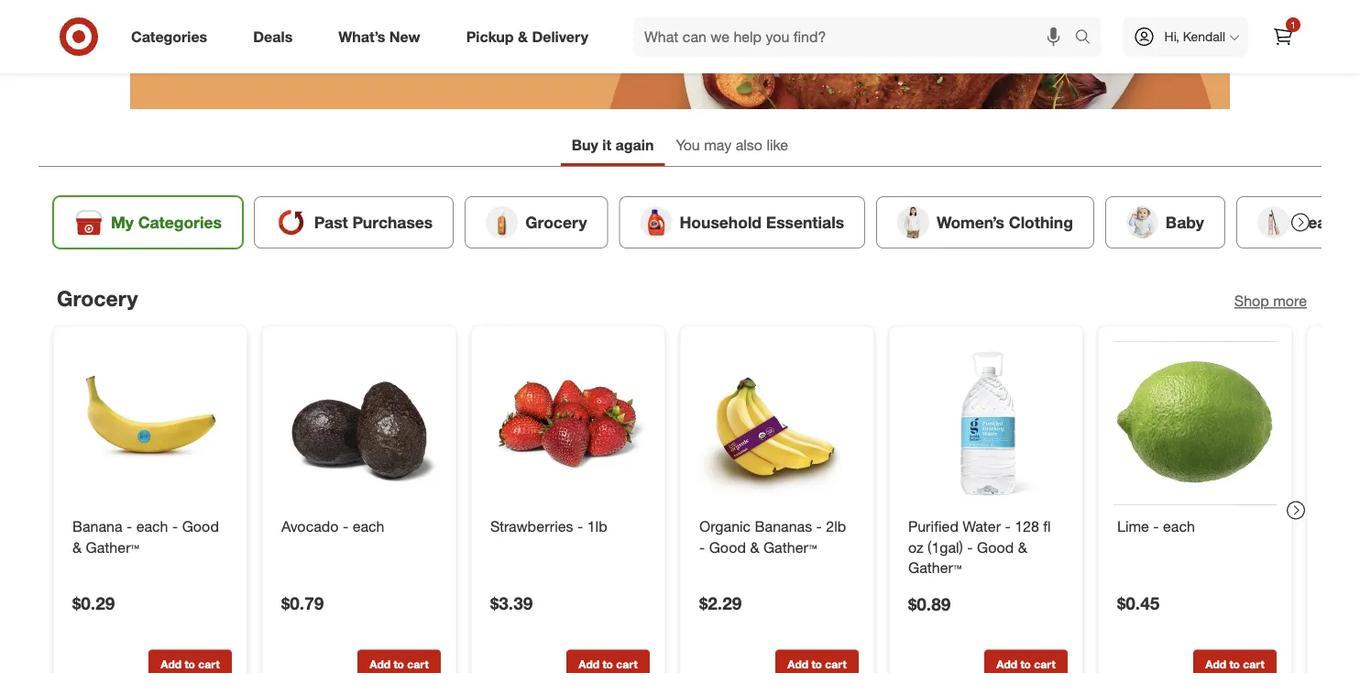 Task type: vqa. For each thing, say whether or not it's contained in the screenshot.
'15'
no



Task type: describe. For each thing, give the bounding box(es) containing it.
add to cart button for $2.29
[[776, 650, 859, 673]]

grocery button
[[465, 196, 608, 248]]

(1gal)
[[928, 538, 964, 556]]

women's clothing
[[937, 212, 1074, 232]]

new
[[390, 28, 421, 45]]

what's
[[339, 28, 386, 45]]

past purchases button
[[254, 196, 454, 248]]

may
[[704, 136, 732, 154]]

add to cart button for $0.79
[[358, 650, 441, 673]]

cart for $0.89
[[1035, 657, 1056, 671]]

cart for $0.45
[[1244, 657, 1265, 671]]

essentials
[[766, 212, 845, 232]]

gather™ inside purified water - 128 fl oz (1gal) - good & gather™
[[909, 559, 962, 577]]

household essentials
[[680, 212, 845, 232]]

you may also like
[[676, 136, 789, 154]]

gather™ inside organic bananas - 2lb - good & gather™
[[764, 538, 817, 556]]

hi, kendall
[[1165, 28, 1226, 44]]

it
[[603, 136, 612, 154]]

lime - each link
[[1118, 516, 1274, 537]]

to for $0.45
[[1230, 657, 1241, 671]]

delivery
[[532, 28, 589, 45]]

deals
[[253, 28, 293, 45]]

pickup & delivery
[[466, 28, 589, 45]]

shop more
[[1235, 292, 1308, 310]]

& inside purified water - 128 fl oz (1gal) - good & gather™
[[1019, 538, 1028, 556]]

purified
[[909, 517, 959, 535]]

& right "pickup"
[[518, 28, 528, 45]]

organic bananas - 2lb - good & gather™
[[700, 517, 847, 556]]

add for $3.39
[[579, 657, 600, 671]]

categories inside button
[[138, 212, 222, 232]]

each for $0.79
[[353, 517, 385, 535]]

1
[[1291, 19, 1296, 30]]

add to cart button for $3.39
[[567, 650, 650, 673]]

good inside organic bananas - 2lb - good & gather™
[[709, 538, 746, 556]]

shop
[[1235, 292, 1270, 310]]

$0.89
[[909, 593, 951, 615]]

organic
[[700, 517, 751, 535]]

household essentials button
[[619, 196, 866, 248]]

add to cart for $0.89
[[997, 657, 1056, 671]]

baby button
[[1106, 196, 1226, 248]]

purified water - 128 fl oz (1gal) - good & gather™ link
[[909, 516, 1065, 579]]

to for $0.79
[[394, 657, 404, 671]]

past
[[314, 212, 348, 232]]

buy it again
[[572, 136, 654, 154]]

each for $0.29
[[136, 517, 168, 535]]

household
[[680, 212, 762, 232]]

1 link
[[1264, 17, 1304, 57]]

cart for $0.29
[[198, 657, 220, 671]]

categories link
[[116, 17, 230, 57]]

strawberries - 1lb link
[[491, 516, 646, 537]]

past purchases
[[314, 212, 433, 232]]

beauty button
[[1237, 196, 1361, 248]]

women's clothing button
[[877, 196, 1095, 248]]

strawberries
[[491, 517, 574, 535]]

add to cart for $3.39
[[579, 657, 638, 671]]

cart for $0.79
[[407, 657, 429, 671]]

banana - each - good & gather™ link
[[72, 516, 228, 558]]

What can we help you find? suggestions appear below search field
[[634, 17, 1080, 57]]

$0.45
[[1118, 593, 1160, 614]]

add for $0.45
[[1206, 657, 1227, 671]]



Task type: locate. For each thing, give the bounding box(es) containing it.
2 to from the left
[[394, 657, 404, 671]]

$2.29
[[700, 593, 742, 614]]

0 vertical spatial categories
[[131, 28, 207, 45]]

6 add to cart from the left
[[1206, 657, 1265, 671]]

& down banana
[[72, 538, 82, 556]]

& inside 'banana - each - good & gather™'
[[72, 538, 82, 556]]

organic bananas - 2lb - good & gather™ image
[[696, 342, 859, 505], [696, 342, 859, 505]]

to for $2.29
[[812, 657, 822, 671]]

lime
[[1118, 517, 1150, 535]]

you may also like link
[[665, 127, 800, 166]]

banana - each - good & gather™ image
[[69, 342, 232, 505], [69, 342, 232, 505]]

2 add to cart button from the left
[[358, 650, 441, 673]]

avocado - each link
[[282, 516, 437, 537]]

add for $0.89
[[997, 657, 1018, 671]]

1 each from the left
[[136, 517, 168, 535]]

128
[[1015, 517, 1040, 535]]

1 vertical spatial categories
[[138, 212, 222, 232]]

4 to from the left
[[812, 657, 822, 671]]

4 cart from the left
[[826, 657, 847, 671]]

each
[[136, 517, 168, 535], [353, 517, 385, 535], [1164, 517, 1196, 535]]

cart for $2.29
[[826, 657, 847, 671]]

1 to from the left
[[185, 657, 195, 671]]

add to cart button for $0.45
[[1194, 650, 1277, 673]]

to for $3.39
[[603, 657, 613, 671]]

beauty
[[1297, 212, 1351, 232]]

0 horizontal spatial grocery
[[57, 285, 138, 311]]

- inside "link"
[[1154, 517, 1160, 535]]

&
[[518, 28, 528, 45], [72, 538, 82, 556], [750, 538, 760, 556], [1019, 538, 1028, 556]]

add to cart
[[161, 657, 220, 671], [370, 657, 429, 671], [579, 657, 638, 671], [788, 657, 847, 671], [997, 657, 1056, 671], [1206, 657, 1265, 671]]

search button
[[1067, 17, 1111, 61]]

avocado - each image
[[278, 342, 441, 505], [278, 342, 441, 505]]

6 cart from the left
[[1244, 657, 1265, 671]]

each right lime
[[1164, 517, 1196, 535]]

1 add from the left
[[161, 657, 182, 671]]

purified water - 128 fl oz (1gal) - good & gather™
[[909, 517, 1051, 577]]

each right avocado at the left bottom of the page
[[353, 517, 385, 535]]

categories
[[131, 28, 207, 45], [138, 212, 222, 232]]

3 to from the left
[[603, 657, 613, 671]]

pickup & delivery link
[[451, 17, 612, 57]]

you
[[676, 136, 700, 154]]

1 vertical spatial grocery
[[57, 285, 138, 311]]

pickup
[[466, 28, 514, 45]]

more
[[1274, 292, 1308, 310]]

3 add to cart from the left
[[579, 657, 638, 671]]

6 to from the left
[[1230, 657, 1241, 671]]

water
[[963, 517, 1001, 535]]

grocery inside 'button'
[[526, 212, 587, 232]]

gather™ inside 'banana - each - good & gather™'
[[86, 538, 139, 556]]

avocado - each
[[282, 517, 385, 535]]

3 cart from the left
[[616, 657, 638, 671]]

6 add to cart button from the left
[[1194, 650, 1277, 673]]

each inside "link"
[[1164, 517, 1196, 535]]

& inside organic bananas - 2lb - good & gather™
[[750, 538, 760, 556]]

add for $0.29
[[161, 657, 182, 671]]

hi,
[[1165, 28, 1180, 44]]

-
[[127, 517, 132, 535], [172, 517, 178, 535], [343, 517, 349, 535], [578, 517, 583, 535], [817, 517, 822, 535], [1005, 517, 1011, 535], [1154, 517, 1160, 535], [700, 538, 705, 556], [968, 538, 973, 556]]

strawberries - 1lb image
[[487, 342, 650, 505], [487, 342, 650, 505]]

banana - each - good & gather™
[[72, 517, 219, 556]]

2 horizontal spatial gather™
[[909, 559, 962, 577]]

4 add to cart button from the left
[[776, 650, 859, 673]]

5 add to cart from the left
[[997, 657, 1056, 671]]

my categories button
[[53, 196, 243, 248]]

2 horizontal spatial good
[[977, 538, 1014, 556]]

add to cart for $0.79
[[370, 657, 429, 671]]

baby
[[1166, 212, 1205, 232]]

what's new link
[[323, 17, 443, 57]]

also
[[736, 136, 763, 154]]

& down the 128 on the bottom
[[1019, 538, 1028, 556]]

1 horizontal spatial each
[[353, 517, 385, 535]]

2 each from the left
[[353, 517, 385, 535]]

4 add to cart from the left
[[788, 657, 847, 671]]

0 vertical spatial grocery
[[526, 212, 587, 232]]

$0.79
[[282, 593, 324, 614]]

2 horizontal spatial each
[[1164, 517, 1196, 535]]

add for $2.29
[[788, 657, 809, 671]]

my categories
[[111, 212, 222, 232]]

add to cart button
[[149, 650, 232, 673], [358, 650, 441, 673], [567, 650, 650, 673], [776, 650, 859, 673], [985, 650, 1068, 673], [1194, 650, 1277, 673]]

1 horizontal spatial gather™
[[764, 538, 817, 556]]

1 horizontal spatial grocery
[[526, 212, 587, 232]]

1lb
[[588, 517, 608, 535]]

good inside purified water - 128 fl oz (1gal) - good & gather™
[[977, 538, 1014, 556]]

cart for $3.39
[[616, 657, 638, 671]]

to
[[185, 657, 195, 671], [394, 657, 404, 671], [603, 657, 613, 671], [812, 657, 822, 671], [1021, 657, 1032, 671], [1230, 657, 1241, 671]]

to for $0.89
[[1021, 657, 1032, 671]]

add to cart button for $0.89
[[985, 650, 1068, 673]]

add for $0.79
[[370, 657, 391, 671]]

$0.29
[[72, 593, 115, 614]]

grocery down my
[[57, 285, 138, 311]]

buy
[[572, 136, 599, 154]]

gather™
[[86, 538, 139, 556], [764, 538, 817, 556], [909, 559, 962, 577]]

3 add to cart button from the left
[[567, 650, 650, 673]]

again
[[616, 136, 654, 154]]

3 add from the left
[[579, 657, 600, 671]]

5 to from the left
[[1021, 657, 1032, 671]]

gather™ down (1gal)
[[909, 559, 962, 577]]

add to cart button for $0.29
[[149, 650, 232, 673]]

kendall
[[1184, 28, 1226, 44]]

grocery
[[526, 212, 587, 232], [57, 285, 138, 311]]

2lb
[[826, 517, 847, 535]]

1 horizontal spatial good
[[709, 538, 746, 556]]

add to cart for $0.45
[[1206, 657, 1265, 671]]

add
[[161, 657, 182, 671], [370, 657, 391, 671], [579, 657, 600, 671], [788, 657, 809, 671], [997, 657, 1018, 671], [1206, 657, 1227, 671]]

add to cart for $2.29
[[788, 657, 847, 671]]

1 add to cart from the left
[[161, 657, 220, 671]]

6 add from the left
[[1206, 657, 1227, 671]]

4 add from the left
[[788, 657, 809, 671]]

shop more button
[[1235, 290, 1308, 311]]

deals link
[[238, 17, 316, 57]]

2 add to cart from the left
[[370, 657, 429, 671]]

to for $0.29
[[185, 657, 195, 671]]

grocery down buy
[[526, 212, 587, 232]]

what's new
[[339, 28, 421, 45]]

1 add to cart button from the left
[[149, 650, 232, 673]]

each for $0.45
[[1164, 517, 1196, 535]]

each right banana
[[136, 517, 168, 535]]

like
[[767, 136, 789, 154]]

strawberries - 1lb
[[491, 517, 608, 535]]

oz
[[909, 538, 924, 556]]

lime - each
[[1118, 517, 1196, 535]]

2 cart from the left
[[407, 657, 429, 671]]

$3.39
[[491, 593, 533, 614]]

& down the bananas
[[750, 538, 760, 556]]

bananas
[[755, 517, 813, 535]]

cart
[[198, 657, 220, 671], [407, 657, 429, 671], [616, 657, 638, 671], [826, 657, 847, 671], [1035, 657, 1056, 671], [1244, 657, 1265, 671]]

good inside 'banana - each - good & gather™'
[[182, 517, 219, 535]]

lime - each image
[[1114, 342, 1277, 505], [1114, 342, 1277, 505]]

5 add from the left
[[997, 657, 1018, 671]]

0 horizontal spatial each
[[136, 517, 168, 535]]

organic bananas - 2lb - good & gather™ link
[[700, 516, 856, 558]]

fl
[[1044, 517, 1051, 535]]

each inside 'banana - each - good & gather™'
[[136, 517, 168, 535]]

5 cart from the left
[[1035, 657, 1056, 671]]

0 horizontal spatial good
[[182, 517, 219, 535]]

purchases
[[353, 212, 433, 232]]

my
[[111, 212, 134, 232]]

1 cart from the left
[[198, 657, 220, 671]]

good
[[182, 517, 219, 535], [709, 538, 746, 556], [977, 538, 1014, 556]]

purified water - 128 fl oz (1gal) - good & gather™ image
[[905, 342, 1068, 505], [905, 342, 1068, 505]]

women's
[[937, 212, 1005, 232]]

5 add to cart button from the left
[[985, 650, 1068, 673]]

avocado
[[282, 517, 339, 535]]

banana
[[72, 517, 122, 535]]

gather™ down banana
[[86, 538, 139, 556]]

gather™ down the bananas
[[764, 538, 817, 556]]

clothing
[[1009, 212, 1074, 232]]

buy it again link
[[561, 127, 665, 166]]

search
[[1067, 29, 1111, 47]]

3 each from the left
[[1164, 517, 1196, 535]]

0 horizontal spatial gather™
[[86, 538, 139, 556]]

add to cart for $0.29
[[161, 657, 220, 671]]

2 add from the left
[[370, 657, 391, 671]]



